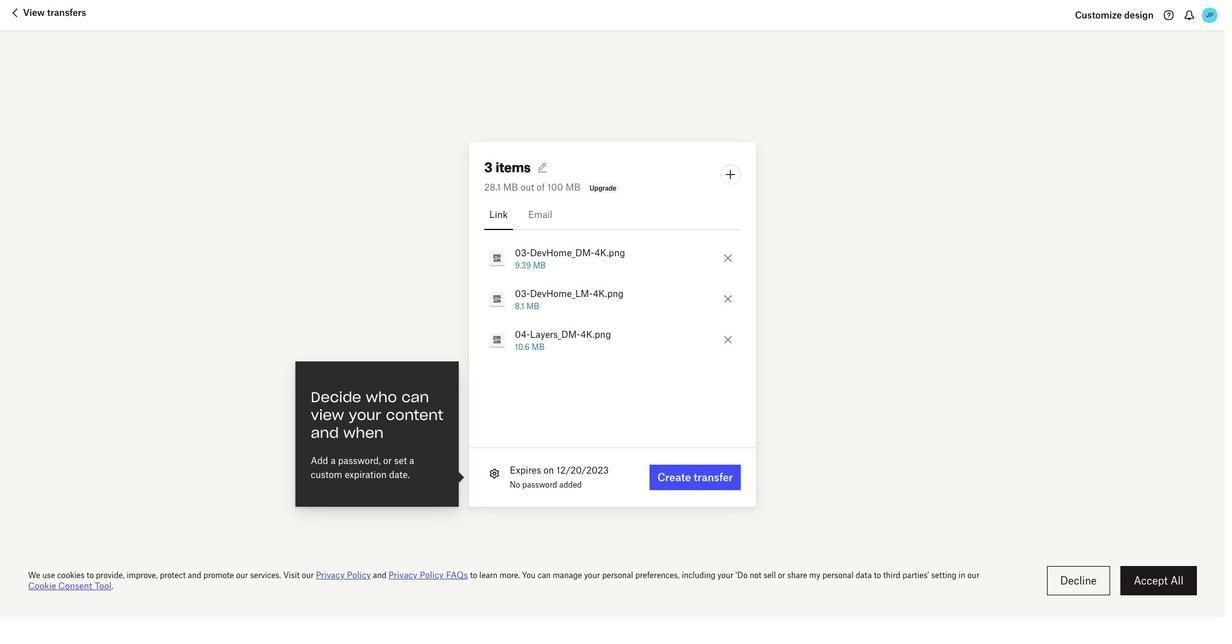 Task type: locate. For each thing, give the bounding box(es) containing it.
decide
[[311, 389, 362, 407]]

1 vertical spatial 4k.png
[[593, 288, 624, 299]]

mb right 8.1
[[527, 302, 540, 311]]

4k.png for devhome_lm-
[[593, 288, 624, 299]]

03- for devhome_lm-
[[515, 288, 530, 299]]

customize design button
[[1076, 5, 1154, 26]]

2 03- from the top
[[515, 288, 530, 299]]

03- up 9.39
[[515, 247, 530, 258]]

layers_dm-
[[530, 329, 581, 340]]

added
[[560, 480, 582, 490]]

0 vertical spatial 4k.png
[[595, 247, 625, 258]]

add files button image
[[723, 167, 739, 182]]

transfers
[[47, 7, 86, 18]]

4k.png inside 04-layers_dm-4k.png 10.6 mb
[[581, 329, 611, 340]]

mb for devhome_lm-
[[527, 302, 540, 311]]

tab list
[[485, 200, 741, 230]]

03- inside 03-devhome_dm-4k.png 9.39 mb
[[515, 247, 530, 258]]

no
[[510, 480, 521, 490]]

4k.png inside 03-devhome_lm-4k.png 8.1 mb
[[593, 288, 624, 299]]

transfer
[[694, 471, 734, 484]]

add a password, or set a custom expiration date.
[[311, 456, 415, 480]]

view transfers button
[[8, 5, 86, 26]]

on
[[544, 465, 554, 476]]

03-
[[515, 247, 530, 258], [515, 288, 530, 299]]

your
[[349, 407, 382, 425]]

3 items
[[485, 159, 531, 175]]

mb inside 03-devhome_dm-4k.png 9.39 mb
[[533, 261, 546, 270]]

date.
[[389, 470, 410, 480]]

4k.png down 03-devhome_dm-4k.png row
[[593, 288, 624, 299]]

03-devhome_dm-4k.png row
[[469, 238, 757, 279]]

devhome_lm-
[[530, 288, 593, 299]]

28.1
[[485, 182, 501, 192]]

04-layers_dm-4k.png cell
[[485, 327, 718, 353]]

1 a from the left
[[331, 456, 336, 466]]

1 03- from the top
[[515, 247, 530, 258]]

4k.png down the 03-devhome_lm-4k.png cell
[[581, 329, 611, 340]]

mb inside 04-layers_dm-4k.png 10.6 mb
[[532, 343, 545, 352]]

3
[[485, 159, 493, 175]]

0 horizontal spatial a
[[331, 456, 336, 466]]

0 vertical spatial 03-
[[515, 247, 530, 258]]

mb right 9.39
[[533, 261, 546, 270]]

expires on 12/20/2023 no password added
[[510, 465, 609, 490]]

8.1
[[515, 302, 525, 311]]

design
[[1125, 10, 1154, 20]]

who
[[366, 389, 397, 407]]

upgrade
[[590, 184, 617, 192]]

a
[[331, 456, 336, 466], [410, 456, 415, 466]]

4k.png up 03-devhome_lm-4k.png row
[[595, 247, 625, 258]]

mb left out
[[503, 182, 518, 192]]

4k.png
[[595, 247, 625, 258], [593, 288, 624, 299], [581, 329, 611, 340]]

03- up 8.1
[[515, 288, 530, 299]]

03- inside 03-devhome_lm-4k.png 8.1 mb
[[515, 288, 530, 299]]

4k.png for devhome_dm-
[[595, 247, 625, 258]]

a right 'set'
[[410, 456, 415, 466]]

link tab
[[485, 200, 513, 230]]

1 horizontal spatial a
[[410, 456, 415, 466]]

items
[[496, 159, 531, 175]]

4k.png inside 03-devhome_dm-4k.png 9.39 mb
[[595, 247, 625, 258]]

03-devhome_lm-4k.png row
[[469, 279, 757, 320]]

04-layers_dm-4k.png 10.6 mb
[[515, 329, 611, 352]]

4k.png for layers_dm-
[[581, 329, 611, 340]]

when
[[344, 425, 384, 443]]

2 vertical spatial 4k.png
[[581, 329, 611, 340]]

1 vertical spatial 03-
[[515, 288, 530, 299]]

password,
[[338, 456, 381, 466]]

customize design
[[1076, 10, 1154, 20]]

mb inside 03-devhome_lm-4k.png 8.1 mb
[[527, 302, 540, 311]]

email
[[528, 209, 553, 220]]

mb
[[503, 182, 518, 192], [566, 182, 581, 192], [533, 261, 546, 270], [527, 302, 540, 311], [532, 343, 545, 352]]

04-layers_dm-4k.png row
[[469, 320, 757, 360]]

mb right 10.6
[[532, 343, 545, 352]]

03-devhome_lm-4k.png 8.1 mb
[[515, 288, 624, 311]]

a right add
[[331, 456, 336, 466]]



Task type: describe. For each thing, give the bounding box(es) containing it.
jp
[[1206, 11, 1214, 19]]

expiration
[[345, 470, 387, 480]]

content
[[386, 407, 444, 425]]

password
[[523, 480, 558, 490]]

custom
[[311, 470, 342, 480]]

or
[[383, 456, 392, 466]]

link
[[490, 209, 508, 220]]

customize
[[1076, 10, 1123, 20]]

03-devhome_lm-4k.png cell
[[485, 286, 718, 312]]

jp button
[[1200, 5, 1221, 26]]

mb for layers_dm-
[[532, 343, 545, 352]]

04-
[[515, 329, 530, 340]]

create
[[658, 471, 692, 484]]

can
[[402, 389, 429, 407]]

9.39
[[515, 261, 531, 270]]

2 a from the left
[[410, 456, 415, 466]]

mb for devhome_dm-
[[533, 261, 546, 270]]

set
[[394, 456, 407, 466]]

tab list containing link
[[485, 200, 741, 230]]

add
[[311, 456, 328, 466]]

12/20/2023
[[557, 465, 609, 476]]

10.6
[[515, 343, 530, 352]]

03-devhome_dm-4k.png 9.39 mb
[[515, 247, 625, 270]]

view
[[311, 407, 344, 425]]

devhome_dm-
[[530, 247, 595, 258]]

view
[[23, 7, 45, 18]]

email tab
[[523, 200, 558, 230]]

create transfer
[[658, 471, 734, 484]]

03- for devhome_dm-
[[515, 247, 530, 258]]

create transfer button
[[650, 465, 741, 491]]

28.1 mb out of 100 mb
[[485, 182, 581, 192]]

and
[[311, 425, 339, 443]]

100
[[548, 182, 563, 192]]

mb right 100
[[566, 182, 581, 192]]

view transfers
[[23, 7, 86, 18]]

out
[[521, 182, 535, 192]]

03-devhome_dm-4k.png cell
[[485, 245, 718, 271]]

expires
[[510, 465, 541, 476]]

of
[[537, 182, 545, 192]]

decide who can view your content and when
[[311, 389, 444, 443]]



Task type: vqa. For each thing, say whether or not it's contained in the screenshot.


